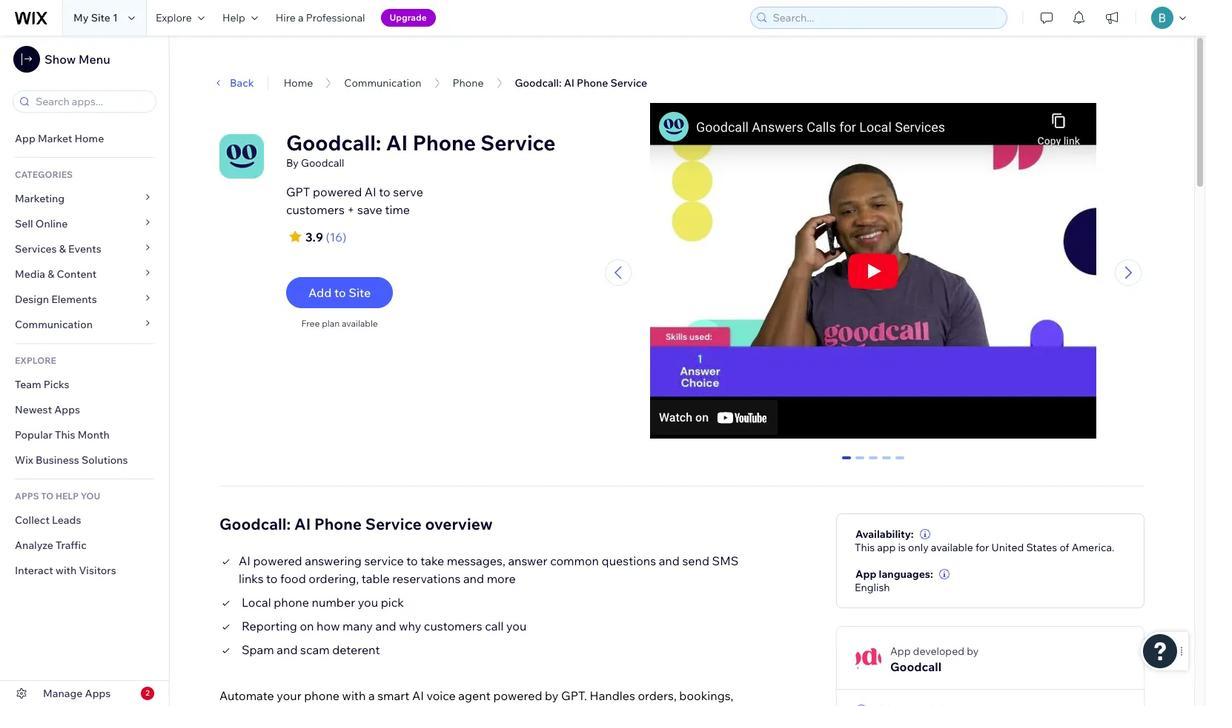 Task type: vqa. For each thing, say whether or not it's contained in the screenshot.
rightmost Communication
yes



Task type: locate. For each thing, give the bounding box(es) containing it.
0 vertical spatial site
[[91, 11, 110, 24]]

ai inside goodcall: ai phone service by goodcall
[[386, 130, 408, 156]]

0 vertical spatial communication link
[[344, 76, 422, 90]]

by right developed
[[967, 645, 979, 658]]

app for app languages:
[[856, 568, 877, 581]]

to right links
[[266, 571, 278, 586]]

0 horizontal spatial your
[[277, 689, 302, 703]]

0 vertical spatial &
[[59, 242, 66, 256]]

powered for answering
[[253, 554, 302, 568]]

analyze
[[15, 539, 53, 552]]

goodcall: inside button
[[515, 76, 562, 90]]

0 horizontal spatial &
[[48, 268, 54, 281]]

upgrade button
[[381, 9, 436, 27]]

2 horizontal spatial powered
[[493, 689, 542, 703]]

1 horizontal spatial site
[[349, 285, 371, 300]]

by inside app developed by goodcall
[[967, 645, 979, 658]]

Search... field
[[769, 7, 1003, 28]]

with
[[56, 564, 77, 578], [342, 689, 366, 703]]

0 vertical spatial service
[[611, 76, 647, 90]]

2 vertical spatial app
[[891, 645, 911, 658]]

hire
[[276, 11, 296, 24]]

teach
[[564, 706, 595, 707]]

1 vertical spatial you
[[506, 619, 527, 634]]

food
[[280, 571, 306, 586]]

are
[[452, 706, 469, 707]]

available right "plan"
[[342, 318, 378, 329]]

0 vertical spatial powered
[[313, 185, 362, 199]]

by
[[967, 645, 979, 658], [545, 689, 559, 703]]

app inside sidebar element
[[15, 132, 35, 145]]

1 horizontal spatial a
[[368, 689, 375, 703]]

0 vertical spatial a
[[298, 11, 304, 24]]

goodcall: for goodcall: ai phone service  overview
[[219, 514, 291, 534]]

apps right manage
[[85, 687, 111, 701]]

site up free plan available
[[349, 285, 371, 300]]

0 horizontal spatial you
[[358, 595, 378, 610]]

bookings,
[[679, 689, 734, 703]]

1 vertical spatial powered
[[253, 554, 302, 568]]

communication down the upgrade button
[[344, 76, 422, 90]]

0 horizontal spatial communication
[[15, 318, 95, 331]]

communication link down elements
[[0, 312, 169, 337]]

this app is only available for united states of america.
[[855, 541, 1115, 554]]

1 horizontal spatial you
[[506, 619, 527, 634]]

ai
[[564, 76, 575, 90], [386, 130, 408, 156], [365, 185, 376, 199], [294, 514, 311, 534], [239, 554, 251, 568], [412, 689, 424, 703], [625, 706, 637, 707]]

by inside automate your phone with a smart ai voice agent powered by gpt. handles orders, bookings, open hours, spam blocking and more.   you are in control as you teach your ai phone assistant ho
[[545, 689, 559, 703]]

1 horizontal spatial apps
[[85, 687, 111, 701]]

your down handles
[[598, 706, 622, 707]]

home link
[[284, 76, 313, 90]]

and down smart on the left
[[371, 706, 392, 707]]

2
[[870, 456, 876, 470], [145, 689, 150, 699]]

1 vertical spatial communication
[[15, 318, 95, 331]]

1 vertical spatial 2
[[145, 689, 150, 699]]

home right market
[[75, 132, 104, 145]]

1 horizontal spatial your
[[598, 706, 622, 707]]

apps
[[15, 491, 39, 502]]

ai inside ai powered answering service to take messages, answer common questions and send sms links to food ordering, table reservations and more
[[239, 554, 251, 568]]

you left 'pick' at the bottom of page
[[358, 595, 378, 610]]

reporting
[[242, 619, 297, 634]]

1 vertical spatial by
[[286, 156, 299, 170]]

0 vertical spatial home
[[284, 76, 313, 90]]

app inside app developed by goodcall
[[891, 645, 911, 658]]

goodcall
[[301, 156, 344, 170], [891, 660, 942, 675]]

goodcall: ai phone service  overview
[[219, 514, 493, 534]]

1 horizontal spatial customers
[[424, 619, 482, 634]]

show
[[44, 52, 76, 67]]

1 vertical spatial available
[[931, 541, 973, 554]]

of
[[1060, 541, 1070, 554]]

app left market
[[15, 132, 35, 145]]

0 horizontal spatial apps
[[54, 403, 80, 417]]

by left gpt.
[[545, 689, 559, 703]]

0 horizontal spatial 2
[[145, 689, 150, 699]]

0 vertical spatial customers
[[286, 202, 345, 217]]

0 horizontal spatial available
[[342, 318, 378, 329]]

goodcall: up links
[[219, 514, 291, 534]]

save
[[357, 202, 382, 217]]

0 vertical spatial this
[[55, 429, 75, 442]]

communication link down the upgrade button
[[344, 76, 422, 90]]

phone
[[274, 595, 309, 610], [304, 689, 340, 703], [639, 706, 675, 707]]

to left take
[[406, 554, 418, 568]]

goodcall: ai phone service  logo image
[[219, 134, 264, 179]]

1 horizontal spatial app
[[856, 568, 877, 581]]

powered inside gpt powered ai to serve customers + save time
[[313, 185, 362, 199]]

1 vertical spatial goodcall
[[891, 660, 942, 675]]

interact with visitors
[[15, 564, 116, 578]]

goodcall: right phone link
[[515, 76, 562, 90]]

1 horizontal spatial available
[[931, 541, 973, 554]]

services
[[15, 242, 57, 256]]

with up blocking
[[342, 689, 366, 703]]

customers down gpt
[[286, 202, 345, 217]]

scam
[[300, 643, 330, 657]]

2 vertical spatial you
[[541, 706, 561, 707]]

1 horizontal spatial by
[[967, 645, 979, 658]]

manage
[[43, 687, 83, 701]]

upgrade
[[390, 12, 427, 23]]

communication down the design elements
[[15, 318, 95, 331]]

you right as
[[541, 706, 561, 707]]

back
[[230, 76, 254, 90]]

ordering,
[[309, 571, 359, 586]]

+
[[347, 202, 355, 217]]

only
[[908, 541, 929, 554]]

goodcall down developed
[[891, 660, 942, 675]]

0 horizontal spatial app
[[15, 132, 35, 145]]

and left scam
[[277, 643, 298, 657]]

you right the call at the bottom left of page
[[506, 619, 527, 634]]

0 horizontal spatial 1
[[113, 11, 118, 24]]

0 vertical spatial communication
[[344, 76, 422, 90]]

design elements link
[[0, 287, 169, 312]]

spam and scam deterent
[[242, 643, 380, 657]]

& for events
[[59, 242, 66, 256]]

2 horizontal spatial app
[[891, 645, 911, 658]]

0 vertical spatial phone
[[274, 595, 309, 610]]

ai inside gpt powered ai to serve customers + save time
[[365, 185, 376, 199]]

1 vertical spatial apps
[[85, 687, 111, 701]]

apps for manage apps
[[85, 687, 111, 701]]

a right hire
[[298, 11, 304, 24]]

1 vertical spatial communication link
[[0, 312, 169, 337]]

by up gpt
[[286, 156, 299, 170]]

a left smart on the left
[[368, 689, 375, 703]]

1 vertical spatial home
[[75, 132, 104, 145]]

available
[[342, 318, 378, 329], [931, 541, 973, 554]]

send
[[682, 554, 710, 568]]

2 inside sidebar element
[[145, 689, 150, 699]]

to up "time"
[[379, 185, 391, 199]]

visitors
[[79, 564, 116, 578]]

1 right 0
[[857, 456, 863, 470]]

content
[[57, 268, 97, 281]]

team picks
[[15, 378, 69, 392]]

add to site button
[[286, 277, 393, 308]]

0 horizontal spatial powered
[[253, 554, 302, 568]]

1 horizontal spatial communication
[[344, 76, 422, 90]]

goodcall: inside goodcall: ai phone service by goodcall
[[286, 130, 381, 156]]

popular
[[15, 429, 53, 442]]

how
[[317, 619, 340, 634]]

0 horizontal spatial communication link
[[0, 312, 169, 337]]

free
[[301, 318, 320, 329]]

phone link
[[453, 76, 484, 90]]

phone up spam
[[304, 689, 340, 703]]

phone down food
[[274, 595, 309, 610]]

communication link
[[344, 76, 422, 90], [0, 312, 169, 337]]

0 vertical spatial with
[[56, 564, 77, 578]]

app for app developed by goodcall
[[891, 645, 911, 658]]

service for goodcall: ai phone service
[[611, 76, 647, 90]]

0 horizontal spatial with
[[56, 564, 77, 578]]

app left the languages:
[[856, 568, 877, 581]]

0 horizontal spatial this
[[55, 429, 75, 442]]

1 vertical spatial service
[[481, 130, 556, 156]]

answer
[[508, 554, 548, 568]]

1 horizontal spatial by
[[286, 156, 299, 170]]

to
[[379, 185, 391, 199], [334, 285, 346, 300], [406, 554, 418, 568], [266, 571, 278, 586]]

available left the for
[[931, 541, 973, 554]]

0 vertical spatial 1
[[113, 11, 118, 24]]

by inside goodcall: ai phone service by goodcall
[[286, 156, 299, 170]]

phone down the orders,
[[639, 706, 675, 707]]

with down traffic
[[56, 564, 77, 578]]

add
[[308, 285, 332, 300]]

0 vertical spatial goodcall
[[301, 156, 344, 170]]

categories
[[15, 169, 73, 180]]

this left app
[[855, 541, 875, 554]]

0 vertical spatial app
[[15, 132, 35, 145]]

16
[[330, 230, 343, 245]]

phone inside goodcall: ai phone service by goodcall
[[413, 130, 476, 156]]

1 vertical spatial phone
[[304, 689, 340, 703]]

1 horizontal spatial 1
[[857, 456, 863, 470]]

to inside gpt powered ai to serve customers + save time
[[379, 185, 391, 199]]

3.9
[[306, 230, 323, 245]]

0 vertical spatial by
[[967, 645, 979, 658]]

& right media
[[48, 268, 54, 281]]

common
[[550, 554, 599, 568]]

powered up control
[[493, 689, 542, 703]]

0 vertical spatial apps
[[54, 403, 80, 417]]

sell online link
[[0, 211, 169, 237]]

1 horizontal spatial goodcall
[[891, 660, 942, 675]]

2 vertical spatial service
[[365, 514, 422, 534]]

your up spam
[[277, 689, 302, 703]]

powered
[[313, 185, 362, 199], [253, 554, 302, 568], [493, 689, 542, 703]]

0 vertical spatial available
[[342, 318, 378, 329]]

customers left the call at the bottom left of page
[[424, 619, 482, 634]]

2 vertical spatial powered
[[493, 689, 542, 703]]

online
[[35, 217, 68, 231]]

& left events on the left top of the page
[[59, 242, 66, 256]]

service inside goodcall: ai phone service by goodcall
[[481, 130, 556, 156]]

powered up +
[[313, 185, 362, 199]]

service for goodcall: ai phone service by goodcall
[[481, 130, 556, 156]]

control
[[485, 706, 524, 707]]

0 horizontal spatial customers
[[286, 202, 345, 217]]

1 horizontal spatial 2
[[870, 456, 876, 470]]

service inside goodcall: ai phone service button
[[611, 76, 647, 90]]

& for content
[[48, 268, 54, 281]]

home right back
[[284, 76, 313, 90]]

0 vertical spatial your
[[277, 689, 302, 703]]

phone inside button
[[577, 76, 608, 90]]

1 vertical spatial &
[[48, 268, 54, 281]]

developed
[[913, 645, 965, 658]]

0 horizontal spatial by
[[545, 689, 559, 703]]

reservations
[[393, 571, 461, 586]]

this up wix business solutions at bottom left
[[55, 429, 75, 442]]

messages,
[[447, 554, 506, 568]]

1 vertical spatial site
[[349, 285, 371, 300]]

1 vertical spatial a
[[368, 689, 375, 703]]

powered up food
[[253, 554, 302, 568]]

site right 'my'
[[91, 11, 110, 24]]

0 horizontal spatial goodcall
[[301, 156, 344, 170]]

app
[[877, 541, 896, 554]]

1 horizontal spatial communication link
[[344, 76, 422, 90]]

2 left 3 at the bottom right of the page
[[870, 456, 876, 470]]

1 horizontal spatial home
[[284, 76, 313, 90]]

goodcall inside goodcall: ai phone service by goodcall
[[301, 156, 344, 170]]

wix business solutions link
[[0, 448, 169, 473]]

america.
[[1072, 541, 1115, 554]]

1 vertical spatial app
[[856, 568, 877, 581]]

1 vertical spatial 1
[[857, 456, 863, 470]]

2 vertical spatial phone
[[639, 706, 675, 707]]

your
[[277, 689, 302, 703], [598, 706, 622, 707]]

1 horizontal spatial powered
[[313, 185, 362, 199]]

powered inside ai powered answering service to take messages, answer common questions and send sms links to food ordering, table reservations and more
[[253, 554, 302, 568]]

1 horizontal spatial this
[[855, 541, 875, 554]]

automate your phone with a smart ai voice agent powered by gpt. handles orders, bookings, open hours, spam blocking and more.   you are in control as you teach your ai phone assistant ho
[[219, 689, 756, 707]]

goodcall up gpt
[[301, 156, 344, 170]]

and inside automate your phone with a smart ai voice agent powered by gpt. handles orders, bookings, open hours, spam blocking and more.   you are in control as you teach your ai phone assistant ho
[[371, 706, 392, 707]]

by down hire
[[268, 61, 280, 74]]

1 horizontal spatial &
[[59, 242, 66, 256]]

design
[[15, 293, 49, 306]]

customers
[[286, 202, 345, 217], [424, 619, 482, 634]]

1 horizontal spatial service
[[481, 130, 556, 156]]

apps
[[54, 403, 80, 417], [85, 687, 111, 701]]

2 horizontal spatial service
[[611, 76, 647, 90]]

1 vertical spatial your
[[598, 706, 622, 707]]

0 horizontal spatial service
[[365, 514, 422, 534]]

app right developed by goodcall icon
[[891, 645, 911, 658]]

apps up popular this month
[[54, 403, 80, 417]]

1 right 'my'
[[113, 11, 118, 24]]

links
[[239, 571, 264, 586]]

services & events
[[15, 242, 101, 256]]

assistant
[[678, 706, 727, 707]]

goodcall: up gpt
[[286, 130, 381, 156]]

and down messages,
[[463, 571, 484, 586]]

show menu
[[44, 52, 110, 67]]

2 right manage apps
[[145, 689, 150, 699]]

orders,
[[638, 689, 677, 703]]

overview
[[425, 514, 493, 534]]

1 horizontal spatial with
[[342, 689, 366, 703]]

1 vertical spatial by
[[545, 689, 559, 703]]

Search apps... field
[[31, 91, 151, 112]]

1 vertical spatial with
[[342, 689, 366, 703]]

analyze traffic link
[[0, 533, 169, 558]]

2 vertical spatial goodcall:
[[219, 514, 291, 534]]

goodcall: for goodcall: ai phone service
[[515, 76, 562, 90]]

0 horizontal spatial home
[[75, 132, 104, 145]]

2 horizontal spatial you
[[541, 706, 561, 707]]

)
[[343, 230, 347, 245]]

0 vertical spatial by
[[268, 61, 280, 74]]

to right the add
[[334, 285, 346, 300]]

0 vertical spatial you
[[358, 595, 378, 610]]

1 vertical spatial goodcall:
[[286, 130, 381, 156]]

0 vertical spatial goodcall:
[[515, 76, 562, 90]]

interact with visitors link
[[0, 558, 169, 584]]



Task type: describe. For each thing, give the bounding box(es) containing it.
you inside automate your phone with a smart ai voice agent powered by gpt. handles orders, bookings, open hours, spam blocking and more.   you are in control as you teach your ai phone assistant ho
[[541, 706, 561, 707]]

ai powered answering service to take messages, answer common questions and send sms links to food ordering, table reservations and more
[[239, 554, 739, 586]]

1 vertical spatial customers
[[424, 619, 482, 634]]

sell online
[[15, 217, 68, 231]]

deterent
[[332, 643, 380, 657]]

wix business solutions
[[15, 454, 128, 467]]

service for goodcall: ai phone service  overview
[[365, 514, 422, 534]]

my
[[73, 11, 89, 24]]

help button
[[213, 0, 267, 36]]

3
[[884, 456, 890, 470]]

popular this month
[[15, 429, 110, 442]]

1 vertical spatial this
[[855, 541, 875, 554]]

reporting on how many and why customers call you
[[242, 619, 527, 634]]

you
[[81, 491, 100, 502]]

leads
[[52, 514, 81, 527]]

0 vertical spatial 2
[[870, 456, 876, 470]]

newest
[[15, 403, 52, 417]]

customers inside gpt powered ai to serve customers + save time
[[286, 202, 345, 217]]

powered inside automate your phone with a smart ai voice agent powered by gpt. handles orders, bookings, open hours, spam blocking and more.   you are in control as you teach your ai phone assistant ho
[[493, 689, 542, 703]]

to
[[41, 491, 54, 502]]

3.9 ( 16 )
[[306, 230, 347, 245]]

site inside 'add to site' button
[[349, 285, 371, 300]]

time
[[385, 202, 410, 217]]

design elements
[[15, 293, 97, 306]]

this inside sidebar element
[[55, 429, 75, 442]]

traffic
[[56, 539, 87, 552]]

0 horizontal spatial site
[[91, 11, 110, 24]]

explore
[[15, 355, 56, 366]]

app market home
[[15, 132, 104, 145]]

collect leads link
[[0, 508, 169, 533]]

picks
[[44, 378, 69, 392]]

why
[[399, 619, 421, 634]]

languages:
[[879, 568, 933, 581]]

0 1 2 3 4
[[844, 456, 903, 470]]

automate
[[219, 689, 274, 703]]

number
[[312, 595, 355, 610]]

phone for goodcall: ai phone service
[[577, 76, 608, 90]]

to inside button
[[334, 285, 346, 300]]

app for app market home
[[15, 132, 35, 145]]

market
[[38, 132, 72, 145]]

popular this month link
[[0, 423, 169, 448]]

smart
[[378, 689, 410, 703]]

you
[[429, 706, 449, 707]]

hours,
[[251, 706, 285, 707]]

(
[[326, 230, 330, 245]]

home inside sidebar element
[[75, 132, 104, 145]]

open
[[219, 706, 248, 707]]

marketing link
[[0, 186, 169, 211]]

as
[[526, 706, 539, 707]]

sell
[[15, 217, 33, 231]]

analyze traffic
[[15, 539, 87, 552]]

local phone number you pick
[[242, 595, 404, 610]]

newest apps
[[15, 403, 80, 417]]

media & content link
[[0, 262, 169, 287]]

events
[[68, 242, 101, 256]]

communication inside sidebar element
[[15, 318, 95, 331]]

show menu button
[[13, 46, 110, 73]]

with inside sidebar element
[[56, 564, 77, 578]]

newest apps link
[[0, 397, 169, 423]]

phone for goodcall: ai phone service by goodcall
[[413, 130, 476, 156]]

0
[[844, 456, 850, 470]]

united
[[992, 541, 1024, 554]]

with inside automate your phone with a smart ai voice agent powered by gpt. handles orders, bookings, open hours, spam blocking and more.   you are in control as you teach your ai phone assistant ho
[[342, 689, 366, 703]]

in
[[472, 706, 482, 707]]

answering
[[305, 554, 362, 568]]

table
[[362, 571, 390, 586]]

goodcall: ai phone service
[[515, 76, 647, 90]]

take
[[421, 554, 444, 568]]

spam
[[242, 643, 274, 657]]

0 horizontal spatial by
[[268, 61, 280, 74]]

elements
[[51, 293, 97, 306]]

serve
[[393, 185, 423, 199]]

business
[[36, 454, 79, 467]]

ai inside button
[[564, 76, 575, 90]]

gpt
[[286, 185, 310, 199]]

local
[[242, 595, 271, 610]]

month
[[78, 429, 110, 442]]

and left why
[[376, 619, 396, 634]]

goodcall: ai phone service by goodcall
[[286, 130, 556, 170]]

help
[[222, 11, 245, 24]]

free plan available
[[301, 318, 378, 329]]

professional
[[306, 11, 365, 24]]

apps for newest apps
[[54, 403, 80, 417]]

team picks link
[[0, 372, 169, 397]]

developed by goodcall image
[[855, 647, 882, 674]]

app languages:
[[856, 568, 933, 581]]

spam
[[287, 706, 318, 707]]

add to site
[[308, 285, 371, 300]]

call
[[485, 619, 504, 634]]

powered for ai
[[313, 185, 362, 199]]

hire a professional link
[[267, 0, 374, 36]]

solutions
[[82, 454, 128, 467]]

agent
[[459, 689, 491, 703]]

sidebar element
[[0, 36, 170, 707]]

availability:
[[856, 528, 914, 541]]

help
[[56, 491, 79, 502]]

services & events link
[[0, 237, 169, 262]]

hire a professional
[[276, 11, 365, 24]]

0 horizontal spatial a
[[298, 11, 304, 24]]

a inside automate your phone with a smart ai voice agent powered by gpt. handles orders, bookings, open hours, spam blocking and more.   you are in control as you teach your ai phone assistant ho
[[368, 689, 375, 703]]

goodcall: for goodcall: ai phone service by goodcall
[[286, 130, 381, 156]]

goodcall inside app developed by goodcall
[[891, 660, 942, 675]]

explore
[[156, 11, 192, 24]]

and left the send
[[659, 554, 680, 568]]

wix
[[15, 454, 33, 467]]

goodcall: ai phone service button
[[508, 72, 655, 94]]

marketing
[[15, 192, 65, 205]]

phone for goodcall: ai phone service  overview
[[314, 514, 362, 534]]

back button
[[212, 76, 254, 90]]

media & content
[[15, 268, 97, 281]]



